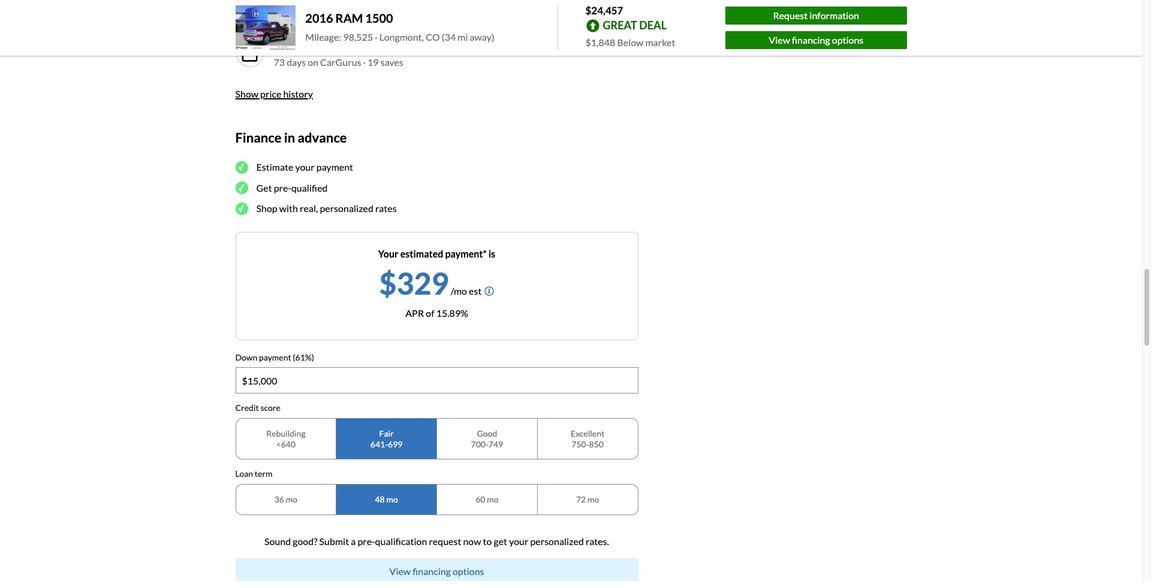 Task type: locate. For each thing, give the bounding box(es) containing it.
1 vertical spatial personalized
[[530, 536, 584, 547]]

score
[[261, 403, 281, 414]]

view down request
[[769, 34, 790, 45]]

show price history
[[235, 88, 313, 99]]

personalized right real,
[[320, 203, 374, 214]]

with
[[279, 203, 298, 214]]

days left at
[[287, 42, 306, 53]]

loan term
[[235, 469, 273, 479]]

0 vertical spatial your
[[295, 161, 315, 173]]

0 horizontal spatial options
[[453, 566, 484, 577]]

on
[[308, 56, 318, 68]]

60
[[476, 495, 486, 505]]

qualified
[[291, 182, 328, 194]]

this
[[319, 42, 335, 53]]

0 vertical spatial 73
[[274, 42, 285, 53]]

good
[[477, 429, 497, 439]]

payment
[[317, 161, 353, 173], [259, 352, 291, 363]]

price
[[260, 88, 282, 99]]

your
[[295, 161, 315, 173], [509, 536, 529, 547]]

1 vertical spatial view financing options button
[[235, 559, 638, 582]]

36 mo
[[275, 495, 297, 505]]

0 horizontal spatial financing
[[413, 566, 451, 577]]

personalized left rates. on the right bottom
[[530, 536, 584, 547]]

1 mo from the left
[[286, 495, 297, 505]]

0 vertical spatial financing
[[792, 34, 830, 45]]

request information
[[773, 10, 860, 21]]

1 horizontal spatial view financing options button
[[726, 31, 907, 49]]

1 horizontal spatial ·
[[375, 31, 378, 43]]

641-
[[371, 440, 388, 450]]

0 vertical spatial days
[[287, 42, 306, 53]]

1 horizontal spatial options
[[832, 34, 864, 45]]

$329
[[379, 266, 449, 301]]

19
[[368, 56, 379, 68]]

estimate your payment
[[256, 161, 353, 173]]

15.89%
[[436, 307, 468, 319]]

2 mo from the left
[[387, 495, 398, 505]]

your right get
[[509, 536, 529, 547]]

options
[[832, 34, 864, 45], [453, 566, 484, 577]]

1 horizontal spatial your
[[509, 536, 529, 547]]

1 vertical spatial view
[[390, 566, 411, 577]]

days left on
[[287, 56, 306, 68]]

request information button
[[726, 7, 907, 25]]

view financing options down "sound good? submit a pre-qualification request now to get your personalized rates." at bottom
[[390, 566, 484, 577]]

real,
[[300, 203, 318, 214]]

mo
[[286, 495, 297, 505], [387, 495, 398, 505], [487, 495, 499, 505], [588, 495, 599, 505]]

options down information
[[832, 34, 864, 45]]

0 horizontal spatial view
[[390, 566, 411, 577]]

<640
[[276, 440, 296, 450]]

0 horizontal spatial ·
[[363, 56, 366, 68]]

view financing options down request information button
[[769, 34, 864, 45]]

73 days at this dealership image
[[235, 39, 264, 68], [240, 44, 259, 63]]

0 vertical spatial options
[[832, 34, 864, 45]]

payment left (61%) at the left bottom of the page
[[259, 352, 291, 363]]

view financing options
[[769, 34, 864, 45], [390, 566, 484, 577]]

3 mo from the left
[[487, 495, 499, 505]]

0 horizontal spatial personalized
[[320, 203, 374, 214]]

699
[[388, 440, 403, 450]]

get
[[256, 182, 272, 194]]

1 vertical spatial view financing options
[[390, 566, 484, 577]]

0 vertical spatial personalized
[[320, 203, 374, 214]]

1 vertical spatial payment
[[259, 352, 291, 363]]

1 horizontal spatial financing
[[792, 34, 830, 45]]

1 price decreased image from the left
[[235, 0, 264, 21]]

fair 641-699
[[371, 429, 403, 450]]

0 vertical spatial view financing options button
[[726, 31, 907, 49]]

pre- right get
[[274, 182, 291, 194]]

view down qualification
[[390, 566, 411, 577]]

0 vertical spatial ·
[[375, 31, 378, 43]]

payment down advance
[[317, 161, 353, 173]]

pre- right a
[[358, 536, 375, 547]]

price decreased image
[[235, 0, 264, 21], [240, 0, 259, 16]]

sound
[[265, 536, 291, 547]]

1 horizontal spatial personalized
[[530, 536, 584, 547]]

good?
[[293, 536, 318, 547]]

sound good? submit a pre-qualification request now to get your personalized rates.
[[265, 536, 609, 547]]

term
[[255, 469, 273, 479]]

away)
[[470, 31, 495, 43]]

options down now
[[453, 566, 484, 577]]

1 horizontal spatial pre-
[[358, 536, 375, 547]]

view financing options button down "sound good? submit a pre-qualification request now to get your personalized rates." at bottom
[[235, 559, 638, 582]]

co
[[426, 31, 440, 43]]

your
[[378, 248, 399, 260]]

1 vertical spatial days
[[287, 56, 306, 68]]

shop with real, personalized rates
[[256, 203, 397, 214]]

financing down "sound good? submit a pre-qualification request now to get your personalized rates." at bottom
[[413, 566, 451, 577]]

estimated
[[400, 248, 444, 260]]

60 mo
[[476, 495, 499, 505]]

$24,457
[[586, 4, 623, 17]]

mo right 48
[[387, 495, 398, 505]]

· right 98,525
[[375, 31, 378, 43]]

1 vertical spatial financing
[[413, 566, 451, 577]]

at
[[308, 42, 317, 53]]

1 horizontal spatial payment
[[317, 161, 353, 173]]

down
[[235, 352, 258, 363]]

market
[[646, 36, 676, 48]]

your up qualified
[[295, 161, 315, 173]]

4 mo from the left
[[588, 495, 599, 505]]

days
[[287, 42, 306, 53], [287, 56, 306, 68]]

mo right the 72
[[588, 495, 599, 505]]

view financing options button down request information button
[[726, 31, 907, 49]]

get pre-qualified
[[256, 182, 328, 194]]

mo right 60
[[487, 495, 499, 505]]

great deal
[[603, 18, 667, 32]]

1 73 from the top
[[274, 42, 285, 53]]

1 vertical spatial 73
[[274, 56, 285, 68]]

pre-
[[274, 182, 291, 194], [358, 536, 375, 547]]

0 horizontal spatial pre-
[[274, 182, 291, 194]]

1 horizontal spatial view
[[769, 34, 790, 45]]

financing
[[792, 34, 830, 45], [413, 566, 451, 577]]

mo right 36
[[286, 495, 297, 505]]

to
[[483, 536, 492, 547]]

rates
[[375, 203, 397, 214]]

73 down price on the top left
[[274, 42, 285, 53]]

your estimated payment* is
[[378, 248, 496, 260]]

view financing options button
[[726, 31, 907, 49], [235, 559, 638, 582]]

0 vertical spatial view financing options
[[769, 34, 864, 45]]

0 vertical spatial pre-
[[274, 182, 291, 194]]

mileage:
[[305, 31, 341, 43]]

financing down request information button
[[792, 34, 830, 45]]

73 up show price history
[[274, 56, 285, 68]]

· left 19
[[363, 56, 366, 68]]

excellent
[[571, 429, 605, 439]]

1 vertical spatial ·
[[363, 56, 366, 68]]

1 vertical spatial options
[[453, 566, 484, 577]]



Task type: describe. For each thing, give the bounding box(es) containing it.
payment*
[[445, 248, 487, 260]]

2 73 from the top
[[274, 56, 285, 68]]

mo for 36 mo
[[286, 495, 297, 505]]

2016 ram 1500 mileage: 98,525 · longmont, co (34 mi away)
[[305, 11, 495, 43]]

credit
[[235, 403, 259, 414]]

excellent 750-850
[[571, 429, 605, 450]]

$5,040.
[[358, 9, 390, 21]]

1 vertical spatial your
[[509, 536, 529, 547]]

good 700-749
[[471, 429, 503, 450]]

by
[[346, 9, 356, 21]]

rates.
[[586, 536, 609, 547]]

0 vertical spatial view
[[769, 34, 790, 45]]

72 mo
[[576, 495, 599, 505]]

mo for 48 mo
[[387, 495, 398, 505]]

2 price decreased image from the left
[[240, 0, 259, 16]]

finance
[[235, 129, 282, 146]]

1 vertical spatial pre-
[[358, 536, 375, 547]]

/mo
[[451, 285, 467, 297]]

Down payment (61%) text field
[[236, 369, 638, 394]]

price went down by $5,040.
[[274, 9, 390, 21]]

rebuilding
[[266, 429, 306, 439]]

749
[[489, 440, 503, 450]]

0 horizontal spatial view financing options
[[390, 566, 484, 577]]

0 horizontal spatial view financing options button
[[235, 559, 638, 582]]

$1,848 below market
[[586, 36, 676, 48]]

1500
[[365, 11, 393, 25]]

fair
[[379, 429, 394, 439]]

qualification
[[375, 536, 427, 547]]

of
[[426, 307, 435, 319]]

48
[[375, 495, 385, 505]]

0 vertical spatial payment
[[317, 161, 353, 173]]

mo for 72 mo
[[588, 495, 599, 505]]

estimate
[[256, 161, 294, 173]]

is
[[489, 248, 496, 260]]

48 mo
[[375, 495, 398, 505]]

dealership
[[337, 42, 382, 53]]

saves
[[381, 56, 404, 68]]

history
[[283, 88, 313, 99]]

apr of 15.89%
[[406, 307, 468, 319]]

ram
[[336, 11, 363, 25]]

went
[[297, 9, 319, 21]]

1 days from the top
[[287, 42, 306, 53]]

cargurus
[[320, 56, 361, 68]]

info circle image
[[485, 287, 494, 296]]

down
[[320, 9, 344, 21]]

36
[[275, 495, 284, 505]]

73 days at this dealership 73 days on cargurus · 19 saves
[[274, 42, 404, 68]]

· inside 2016 ram 1500 mileage: 98,525 · longmont, co (34 mi away)
[[375, 31, 378, 43]]

price
[[274, 9, 296, 21]]

2016 ram 1500 image
[[235, 5, 296, 50]]

700-
[[471, 440, 489, 450]]

1 horizontal spatial view financing options
[[769, 34, 864, 45]]

deal
[[639, 18, 667, 32]]

98,525
[[343, 31, 373, 43]]

loan
[[235, 469, 253, 479]]

750-
[[572, 440, 589, 450]]

information
[[810, 10, 860, 21]]

rebuilding <640
[[266, 429, 306, 450]]

show price history link
[[235, 88, 313, 99]]

$1,848
[[586, 36, 616, 48]]

get
[[494, 536, 507, 547]]

est
[[469, 285, 482, 297]]

$329 /mo est
[[379, 266, 482, 301]]

longmont,
[[379, 31, 424, 43]]

request
[[773, 10, 808, 21]]

0 horizontal spatial your
[[295, 161, 315, 173]]

(34
[[442, 31, 456, 43]]

shop
[[256, 203, 277, 214]]

(61%)
[[293, 352, 314, 363]]

· inside 73 days at this dealership 73 days on cargurus · 19 saves
[[363, 56, 366, 68]]

down payment (61%)
[[235, 352, 314, 363]]

below
[[617, 36, 644, 48]]

2016
[[305, 11, 333, 25]]

show
[[235, 88, 259, 99]]

request
[[429, 536, 461, 547]]

great
[[603, 18, 637, 32]]

72
[[576, 495, 586, 505]]

finance in advance
[[235, 129, 347, 146]]

2 days from the top
[[287, 56, 306, 68]]

in
[[284, 129, 295, 146]]

0 horizontal spatial payment
[[259, 352, 291, 363]]

mo for 60 mo
[[487, 495, 499, 505]]

credit score
[[235, 403, 281, 414]]

apr
[[406, 307, 424, 319]]

mi
[[458, 31, 468, 43]]



Task type: vqa. For each thing, say whether or not it's contained in the screenshot.
REBUILDING
yes



